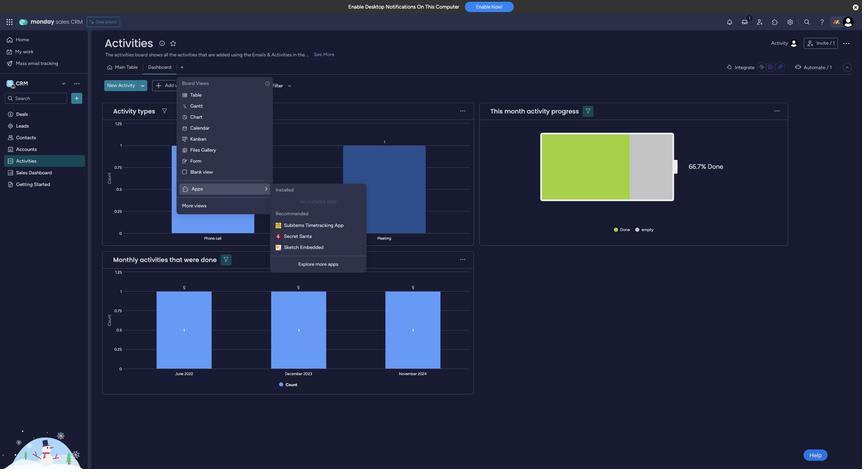 Task type: describe. For each thing, give the bounding box(es) containing it.
66.7% done
[[689, 163, 724, 171]]

sketch
[[284, 245, 299, 251]]

1 horizontal spatial more
[[323, 52, 335, 58]]

1 horizontal spatial this
[[491, 107, 503, 116]]

widget
[[175, 83, 190, 88]]

kanban
[[190, 136, 206, 142]]

month
[[505, 107, 526, 116]]

v2 search image
[[200, 82, 205, 90]]

see more
[[314, 52, 335, 58]]

invite members image
[[757, 19, 764, 25]]

0 vertical spatial apps image
[[772, 19, 779, 25]]

apps for no installed apps
[[327, 199, 337, 205]]

recommended
[[276, 211, 309, 217]]

gantt
[[190, 103, 203, 109]]

app logo image for subitems timetracking app
[[276, 223, 281, 229]]

list box containing deals
[[0, 107, 88, 283]]

board views
[[182, 81, 209, 86]]

see more link
[[313, 51, 335, 58]]

help image
[[819, 19, 826, 25]]

using
[[231, 52, 243, 58]]

my work button
[[4, 46, 74, 57]]

1 vertical spatial table
[[190, 92, 202, 98]]

invite / 1
[[817, 40, 835, 46]]

monday sales crm
[[31, 18, 83, 26]]

invite
[[817, 40, 829, 46]]

plans
[[106, 19, 117, 25]]

no
[[300, 199, 306, 205]]

/ for invite
[[830, 40, 832, 46]]

activities inside list box
[[16, 158, 36, 164]]

desktop
[[365, 4, 385, 10]]

embedded
[[300, 245, 324, 251]]

subitems timetracking app
[[284, 223, 344, 229]]

contacts
[[16, 135, 36, 140]]

see for see plans
[[96, 19, 104, 25]]

activity for activity types
[[113, 107, 136, 116]]

1 for automate / 1
[[830, 65, 832, 70]]

0 horizontal spatial v2 funnel image
[[162, 109, 167, 114]]

see plans button
[[87, 17, 120, 27]]

Activities field
[[103, 35, 155, 51]]

deals
[[16, 111, 28, 117]]

see plans
[[96, 19, 117, 25]]

workspace selection element
[[7, 80, 29, 88]]

dapulse integrations image
[[727, 65, 733, 70]]

subitems
[[284, 223, 304, 229]]

1 image
[[747, 14, 753, 22]]

santa
[[300, 234, 312, 240]]

add widget
[[165, 83, 190, 88]]

the
[[105, 52, 113, 58]]

enable desktop notifications on this computer
[[349, 4, 460, 10]]

app
[[335, 223, 344, 229]]

tracking
[[41, 60, 58, 66]]

view
[[203, 169, 213, 175]]

integrate
[[735, 65, 755, 70]]

monthly activities that were done
[[113, 256, 217, 264]]

email
[[28, 60, 39, 66]]

sales
[[16, 170, 28, 176]]

blank view
[[190, 169, 213, 175]]

dashboard inside list box
[[29, 170, 52, 176]]

help
[[810, 452, 822, 459]]

autopilot image
[[796, 63, 802, 72]]

this month activity progress
[[491, 107, 579, 116]]

public board image
[[7, 181, 14, 188]]

Search field
[[205, 81, 226, 91]]

mass email tracking
[[16, 60, 58, 66]]

more
[[316, 262, 327, 268]]

getting
[[16, 181, 33, 187]]

lottie animation image
[[0, 400, 88, 470]]

1 vertical spatial more
[[182, 203, 193, 209]]

done
[[201, 256, 217, 264]]

board
[[135, 52, 148, 58]]

work
[[23, 49, 33, 55]]

crm inside workspace selection element
[[16, 80, 28, 87]]

workspace image
[[7, 80, 13, 87]]

enable for enable now!
[[476, 4, 491, 10]]

timetracking
[[306, 223, 334, 229]]

1 the from the left
[[170, 52, 177, 58]]

/ for automate
[[827, 65, 829, 70]]

workspace options image
[[73, 80, 80, 87]]

installed inside menu item
[[308, 199, 326, 205]]

public dashboard image
[[7, 169, 14, 176]]

dapulse close image
[[853, 4, 859, 11]]

computer
[[436, 4, 460, 10]]

apps for explore more apps
[[328, 262, 339, 268]]

calendar
[[190, 125, 210, 131]]

menu containing installed
[[270, 184, 367, 273]]

main table
[[115, 64, 138, 70]]

activity button
[[769, 38, 802, 49]]

my work
[[15, 49, 33, 55]]

in
[[293, 52, 297, 58]]

1 vertical spatial apps image
[[182, 186, 189, 193]]

1 vertical spatial activities
[[272, 52, 292, 58]]

new activity button
[[104, 80, 138, 91]]

enable now! button
[[465, 2, 514, 12]]

sales dashboard
[[16, 170, 52, 176]]

more dots image for activity types
[[461, 109, 466, 114]]

gallery
[[201, 147, 216, 153]]

see for see more
[[314, 52, 322, 58]]

1 for invite / 1
[[833, 40, 835, 46]]

accounts
[[16, 146, 37, 152]]

&
[[267, 52, 270, 58]]

secret
[[284, 234, 298, 240]]

activity
[[527, 107, 550, 116]]

form
[[190, 158, 202, 164]]

on
[[417, 4, 424, 10]]

0 horizontal spatial done
[[620, 228, 630, 232]]



Task type: locate. For each thing, give the bounding box(es) containing it.
more
[[323, 52, 335, 58], [182, 203, 193, 209]]

0 vertical spatial that
[[199, 52, 207, 58]]

christina overa image
[[843, 17, 854, 28]]

enable
[[349, 4, 364, 10], [476, 4, 491, 10]]

0 vertical spatial apps
[[327, 199, 337, 205]]

this
[[425, 4, 435, 10], [491, 107, 503, 116]]

the
[[170, 52, 177, 58], [244, 52, 251, 58], [298, 52, 305, 58]]

2 the from the left
[[244, 52, 251, 58]]

automate / 1
[[804, 65, 832, 70]]

3 app logo image from the top
[[276, 245, 281, 251]]

new activity
[[107, 83, 135, 89]]

more views
[[182, 203, 207, 209]]

mass
[[16, 60, 27, 66]]

getting started
[[16, 181, 50, 187]]

collapse board header image
[[845, 65, 851, 70]]

0 vertical spatial /
[[830, 40, 832, 46]]

menu
[[270, 184, 367, 273]]

v2 funnel image right types
[[162, 109, 167, 114]]

done left empty
[[620, 228, 630, 232]]

mass email tracking button
[[4, 58, 74, 69]]

activities up board
[[105, 35, 153, 51]]

1 horizontal spatial /
[[830, 40, 832, 46]]

empty
[[642, 228, 654, 232]]

search everything image
[[804, 19, 811, 25]]

no installed apps menu item
[[276, 198, 361, 206]]

1 vertical spatial app logo image
[[276, 234, 281, 240]]

see inside button
[[96, 19, 104, 25]]

home
[[16, 37, 29, 43]]

started
[[34, 181, 50, 187]]

enable left the now!
[[476, 4, 491, 10]]

1 horizontal spatial enable
[[476, 4, 491, 10]]

0 horizontal spatial that
[[170, 256, 183, 264]]

0 vertical spatial activities
[[105, 35, 153, 51]]

app logo image left sketch on the bottom
[[276, 245, 281, 251]]

board
[[182, 81, 195, 86]]

1 app logo image from the top
[[276, 223, 281, 229]]

activity left types
[[113, 107, 136, 116]]

0 horizontal spatial 1
[[830, 65, 832, 70]]

activities
[[105, 35, 153, 51], [272, 52, 292, 58], [16, 158, 36, 164]]

added
[[216, 52, 230, 58]]

apps image left emails settings image
[[772, 19, 779, 25]]

the right using
[[244, 52, 251, 58]]

/ inside button
[[830, 40, 832, 46]]

0 horizontal spatial enable
[[349, 4, 364, 10]]

this left month in the right top of the page
[[491, 107, 503, 116]]

blank
[[190, 169, 202, 175]]

v2 funnel image
[[162, 109, 167, 114], [224, 258, 229, 263]]

1 vertical spatial more dots image
[[461, 258, 466, 263]]

leads
[[16, 123, 29, 129]]

main table button
[[104, 62, 143, 73]]

that left were
[[170, 256, 183, 264]]

automate
[[804, 65, 826, 70]]

option
[[0, 108, 88, 109]]

select product image
[[6, 19, 13, 25]]

more dots image for monthly activities that were done
[[461, 258, 466, 263]]

notifications
[[386, 4, 416, 10]]

1 vertical spatial dashboard
[[29, 170, 52, 176]]

installed right list arrow image
[[276, 187, 294, 193]]

files
[[190, 147, 200, 153]]

dashboard up started
[[29, 170, 52, 176]]

0 vertical spatial 1
[[833, 40, 835, 46]]

crm right 'sales'
[[71, 18, 83, 26]]

0 horizontal spatial installed
[[276, 187, 294, 193]]

apps image
[[772, 19, 779, 25], [182, 186, 189, 193]]

0 horizontal spatial activities
[[115, 52, 134, 58]]

now!
[[492, 4, 503, 10]]

apps image left apps
[[182, 186, 189, 193]]

more left views
[[182, 203, 193, 209]]

this right on
[[425, 4, 435, 10]]

1 horizontal spatial apps image
[[772, 19, 779, 25]]

progress
[[552, 107, 579, 116]]

0 horizontal spatial table
[[127, 64, 138, 70]]

1 horizontal spatial the
[[244, 52, 251, 58]]

activity types
[[113, 107, 155, 116]]

0 horizontal spatial this
[[425, 4, 435, 10]]

app logo image left secret
[[276, 234, 281, 240]]

enable inside button
[[476, 4, 491, 10]]

emails
[[252, 52, 266, 58]]

enable left desktop
[[349, 4, 364, 10]]

0 horizontal spatial more
[[182, 203, 193, 209]]

0 vertical spatial dashboard
[[148, 64, 171, 70]]

dashboard
[[148, 64, 171, 70], [29, 170, 52, 176]]

1 vertical spatial activity
[[118, 83, 135, 89]]

filter button
[[261, 80, 294, 91]]

show board description image
[[158, 40, 166, 47]]

dashboard down shows
[[148, 64, 171, 70]]

add widget button
[[152, 80, 193, 91]]

0 horizontal spatial activities
[[16, 158, 36, 164]]

see
[[96, 19, 104, 25], [314, 52, 322, 58]]

1 vertical spatial 1
[[830, 65, 832, 70]]

0 horizontal spatial apps image
[[182, 186, 189, 193]]

1 vertical spatial v2 funnel image
[[224, 258, 229, 263]]

page.
[[306, 52, 318, 58]]

activity
[[772, 40, 789, 46], [118, 83, 135, 89], [113, 107, 136, 116]]

add view image
[[181, 65, 184, 70]]

2 more dots image from the top
[[461, 258, 466, 263]]

table up gantt
[[190, 92, 202, 98]]

chart
[[190, 114, 203, 120]]

are
[[208, 52, 215, 58]]

app logo image left subitems
[[276, 223, 281, 229]]

apps inside no installed apps menu item
[[327, 199, 337, 205]]

home button
[[4, 34, 74, 45]]

explore
[[298, 262, 315, 268]]

apps right the more
[[328, 262, 339, 268]]

0 vertical spatial v2 funnel image
[[162, 109, 167, 114]]

more dots image
[[461, 109, 466, 114], [461, 258, 466, 263]]

0 vertical spatial installed
[[276, 187, 294, 193]]

files gallery
[[190, 147, 216, 153]]

0 vertical spatial this
[[425, 4, 435, 10]]

0 vertical spatial more dots image
[[461, 109, 466, 114]]

1 inside button
[[833, 40, 835, 46]]

no installed apps
[[300, 199, 337, 205]]

0 vertical spatial done
[[708, 163, 724, 171]]

1 horizontal spatial table
[[190, 92, 202, 98]]

more dots image
[[775, 109, 780, 114]]

list arrow image
[[265, 187, 268, 192]]

1 vertical spatial apps
[[328, 262, 339, 268]]

0 horizontal spatial /
[[827, 65, 829, 70]]

/ right invite
[[830, 40, 832, 46]]

arrow down image
[[286, 82, 294, 90]]

activity down emails settings image
[[772, 40, 789, 46]]

1 vertical spatial done
[[620, 228, 630, 232]]

apps up app
[[327, 199, 337, 205]]

crm
[[71, 18, 83, 26], [16, 80, 28, 87]]

activities right monthly
[[140, 256, 168, 264]]

2 horizontal spatial activities
[[178, 52, 197, 58]]

1 horizontal spatial see
[[314, 52, 322, 58]]

add to favorites image
[[170, 40, 177, 47]]

table inside button
[[127, 64, 138, 70]]

activities for board
[[115, 52, 134, 58]]

1 vertical spatial that
[[170, 256, 183, 264]]

0 vertical spatial more
[[323, 52, 335, 58]]

apps
[[192, 186, 203, 192]]

app logo image for secret santa
[[276, 234, 281, 240]]

0 horizontal spatial dashboard
[[29, 170, 52, 176]]

inbox image
[[742, 19, 749, 25]]

notifications image
[[727, 19, 733, 25]]

2 vertical spatial app logo image
[[276, 245, 281, 251]]

2 vertical spatial activity
[[113, 107, 136, 116]]

activity inside button
[[118, 83, 135, 89]]

the right all on the left top
[[170, 52, 177, 58]]

0 horizontal spatial see
[[96, 19, 104, 25]]

views
[[194, 203, 207, 209]]

v2 funnel image
[[586, 109, 591, 114]]

1 vertical spatial this
[[491, 107, 503, 116]]

table right main
[[127, 64, 138, 70]]

views
[[196, 81, 209, 86]]

dashboard button
[[143, 62, 177, 73]]

1 vertical spatial see
[[314, 52, 322, 58]]

1 more dots image from the top
[[461, 109, 466, 114]]

were
[[184, 256, 199, 264]]

my
[[15, 49, 22, 55]]

1 right invite
[[833, 40, 835, 46]]

activities up main table button
[[115, 52, 134, 58]]

that left are
[[199, 52, 207, 58]]

1 horizontal spatial installed
[[308, 199, 326, 205]]

done
[[708, 163, 724, 171], [620, 228, 630, 232]]

all
[[164, 52, 168, 58]]

0 vertical spatial table
[[127, 64, 138, 70]]

2 horizontal spatial activities
[[272, 52, 292, 58]]

1 horizontal spatial done
[[708, 163, 724, 171]]

activity inside popup button
[[772, 40, 789, 46]]

crm right workspace image
[[16, 80, 28, 87]]

1 horizontal spatial dashboard
[[148, 64, 171, 70]]

2 horizontal spatial the
[[298, 52, 305, 58]]

0 vertical spatial see
[[96, 19, 104, 25]]

66.7%
[[689, 163, 707, 171]]

filter
[[272, 83, 283, 89]]

see left plans
[[96, 19, 104, 25]]

Search in workspace field
[[14, 95, 58, 102]]

3 the from the left
[[298, 52, 305, 58]]

lottie animation element
[[0, 400, 88, 470]]

activities down accounts
[[16, 158, 36, 164]]

1 vertical spatial /
[[827, 65, 829, 70]]

help button
[[804, 450, 828, 461]]

options image
[[843, 39, 851, 48]]

monday
[[31, 18, 54, 26]]

0 horizontal spatial crm
[[16, 80, 28, 87]]

1 right automate
[[830, 65, 832, 70]]

add
[[165, 83, 174, 88]]

secret santa
[[284, 234, 312, 240]]

activities
[[115, 52, 134, 58], [178, 52, 197, 58], [140, 256, 168, 264]]

activities up add view image
[[178, 52, 197, 58]]

list box
[[0, 107, 88, 283]]

activities right &
[[272, 52, 292, 58]]

angle down image
[[141, 83, 145, 88]]

types
[[138, 107, 155, 116]]

activity right new
[[118, 83, 135, 89]]

0 vertical spatial app logo image
[[276, 223, 281, 229]]

1 horizontal spatial that
[[199, 52, 207, 58]]

options image
[[73, 95, 80, 102]]

/ right automate
[[827, 65, 829, 70]]

emails settings image
[[787, 19, 794, 25]]

1 horizontal spatial activities
[[105, 35, 153, 51]]

app logo image
[[276, 223, 281, 229], [276, 234, 281, 240], [276, 245, 281, 251]]

1 horizontal spatial crm
[[71, 18, 83, 26]]

activity for activity
[[772, 40, 789, 46]]

2 app logo image from the top
[[276, 234, 281, 240]]

installed
[[276, 187, 294, 193], [308, 199, 326, 205]]

1 horizontal spatial v2 funnel image
[[224, 258, 229, 263]]

sales
[[56, 18, 69, 26]]

v2 funnel image right done
[[224, 258, 229, 263]]

enable for enable desktop notifications on this computer
[[349, 4, 364, 10]]

explore more apps
[[298, 262, 339, 268]]

that
[[199, 52, 207, 58], [170, 256, 183, 264]]

1 horizontal spatial activities
[[140, 256, 168, 264]]

1 vertical spatial crm
[[16, 80, 28, 87]]

1
[[833, 40, 835, 46], [830, 65, 832, 70]]

2 vertical spatial activities
[[16, 158, 36, 164]]

0 horizontal spatial the
[[170, 52, 177, 58]]

1 horizontal spatial 1
[[833, 40, 835, 46]]

0 vertical spatial crm
[[71, 18, 83, 26]]

see right in in the left of the page
[[314, 52, 322, 58]]

shows
[[149, 52, 163, 58]]

done right '66.7%'
[[708, 163, 724, 171]]

1 vertical spatial installed
[[308, 199, 326, 205]]

activities for that
[[140, 256, 168, 264]]

the right in in the left of the page
[[298, 52, 305, 58]]

installed right the no
[[308, 199, 326, 205]]

sketch embedded
[[284, 245, 324, 251]]

more right page.
[[323, 52, 335, 58]]

0 vertical spatial activity
[[772, 40, 789, 46]]

dashboard inside button
[[148, 64, 171, 70]]

app logo image for sketch embedded
[[276, 245, 281, 251]]



Task type: vqa. For each thing, say whether or not it's contained in the screenshot.
On on the top of the page
yes



